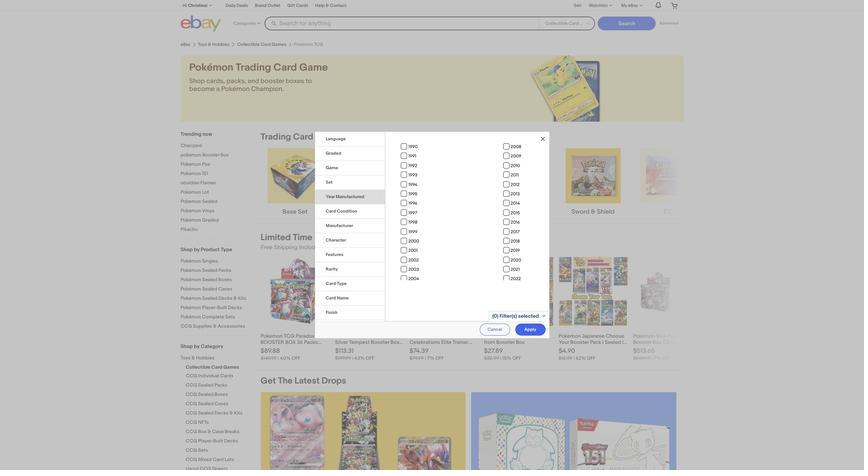 Task type: locate. For each thing, give the bounding box(es) containing it.
off inside 1x evolutions booster pack from booster box $27.89 $32.99 | 15% off
[[513, 356, 521, 362]]

by left category at the bottom left
[[194, 344, 200, 350]]

| inside $74.39 $79.99 | 7% off
[[425, 356, 426, 362]]

hobbies down the shop by category
[[196, 356, 215, 361]]

games inside toys & hobbies collectible card games ccg individual cards ccg sealed packs ccg sealed boxes ccg sealed cases ccg sealed decks & kits ccg nfts ccg box & case breaks ccg player-built decks ccg sets ccg mixed card lots
[[224, 365, 239, 371]]

packs up $199.99 'text box'
[[342, 346, 356, 352]]

cancel button
[[480, 324, 510, 336]]

sealed
[[657, 346, 676, 352]]

1 horizontal spatial deals
[[315, 233, 338, 243]]

1994
[[409, 182, 418, 188]]

packs inside pokémon singles pokémon sealed packs pokémon sealed boxes pokémon sealed cases pokémon sealed decks & kits pokémon player-built decks pokémon complete sets ccg supplies & accessories
[[219, 268, 231, 274]]

sell
[[574, 3, 582, 8]]

sealed up nfts
[[198, 411, 214, 417]]

booster
[[202, 152, 220, 158], [515, 333, 534, 340], [371, 340, 390, 346], [497, 340, 515, 346], [571, 340, 589, 346], [634, 340, 652, 346]]

0 vertical spatial sword
[[572, 208, 590, 216]]

graded down the language
[[326, 151, 341, 156]]

ebay link
[[181, 42, 191, 47]]

condition
[[337, 209, 357, 214]]

off right 15%
[[513, 356, 521, 362]]

sealed up $149.99 text box
[[261, 346, 277, 352]]

sword inside sword & shield link
[[572, 208, 590, 216]]

1 horizontal spatial 7%
[[654, 356, 661, 362]]

built inside toys & hobbies collectible card games ccg individual cards ccg sealed packs ccg sealed boxes ccg sealed cases ccg sealed decks & kits ccg nfts ccg box & case breaks ccg player-built decks ccg sets ccg mixed card lots
[[213, 439, 223, 445]]

game inside pokémon trading card game shop cards, packs, and booster boxes to become a pokémon champion.
[[300, 61, 328, 74]]

1996
[[409, 201, 418, 207]]

0 horizontal spatial sets
[[198, 448, 208, 454]]

paradox inside pokemon tcg paradox rift booster box 36 packs sealed new
[[296, 333, 315, 340]]

box down nfts
[[198, 429, 207, 435]]

0 vertical spatial by
[[194, 247, 200, 253]]

toys & hobbies collectible card games ccg individual cards ccg sealed packs ccg sealed boxes ccg sealed cases ccg sealed decks & kits ccg nfts ccg box & case breaks ccg player-built decks ccg sets ccg mixed card lots
[[181, 356, 243, 463]]

paradox right tcg
[[296, 333, 315, 340]]

pokémon singles link
[[181, 259, 251, 265]]

trading
[[236, 61, 271, 74], [261, 132, 291, 143]]

0 vertical spatial deals
[[237, 3, 248, 8]]

1 vertical spatial type
[[337, 281, 347, 287]]

1 vertical spatial collectible
[[186, 365, 210, 371]]

cases down ccg sealed boxes link
[[215, 401, 229, 407]]

ccg down ccg sealed boxes link
[[186, 401, 197, 407]]

0 horizontal spatial deals
[[237, 3, 248, 8]]

category
[[201, 344, 223, 350]]

off inside the $89.88 $149.99 | 40% off
[[292, 356, 300, 362]]

0 horizontal spatial set
[[298, 208, 308, 216]]

off for $513.65
[[662, 356, 671, 362]]

decks up 'accessories'
[[228, 305, 242, 311]]

ccg sealed boxes link
[[186, 392, 251, 399]]

kits up breaks
[[234, 411, 243, 417]]

year manufactured
[[326, 194, 365, 200]]

$4.90
[[559, 348, 576, 356]]

sealed down 'pokémon sealed boxes' link
[[202, 286, 217, 292]]

1 horizontal spatial 36
[[335, 346, 341, 352]]

1 vertical spatial deals
[[315, 233, 338, 243]]

1 vertical spatial ebay
[[181, 42, 191, 47]]

ccg down ccg individual cards link at the left
[[186, 383, 197, 389]]

$149.99
[[261, 356, 277, 362]]

0 vertical spatial player-
[[202, 305, 217, 311]]

2 vertical spatial shop
[[181, 344, 193, 350]]

1 vertical spatial cases
[[215, 401, 229, 407]]

games
[[272, 42, 287, 47], [224, 365, 239, 371]]

ebay home image
[[181, 15, 221, 32]]

boxes inside toys & hobbies collectible card games ccg individual cards ccg sealed packs ccg sealed boxes ccg sealed cases ccg sealed decks & kits ccg nfts ccg box & case breaks ccg player-built decks ccg sets ccg mixed card lots
[[215, 392, 228, 398]]

set up year
[[326, 180, 333, 185]]

1 vertical spatial sets
[[198, 448, 208, 454]]

0 horizontal spatial rift
[[316, 333, 324, 340]]

new up 43%
[[357, 346, 368, 352]]

| left 43%
[[352, 356, 354, 362]]

toys & hobbies link down category at the bottom left
[[181, 356, 246, 362]]

0 vertical spatial set
[[326, 180, 333, 185]]

off right 40%
[[292, 356, 300, 362]]

booster up $4.90 $12.99 | 62% off
[[571, 340, 589, 346]]

box down charizard link at the top left of page
[[221, 152, 229, 158]]

1 vertical spatial games
[[224, 365, 239, 371]]

decks down breaks
[[224, 439, 238, 445]]

rift for $513.65
[[688, 333, 696, 340]]

deals right daily
[[237, 3, 248, 8]]

box left case
[[653, 340, 662, 346]]

rift
[[316, 333, 324, 340], [688, 333, 696, 340]]

cases down 'pokémon sealed boxes' link
[[219, 286, 233, 292]]

1 vertical spatial graded
[[202, 217, 219, 223]]

tab inside (0) filter(s) selected dialog
[[315, 321, 385, 335]]

sealed up the vmax
[[202, 199, 217, 205]]

0 vertical spatial ebay
[[628, 3, 638, 8]]

0 horizontal spatial new
[[278, 346, 289, 352]]

new up 40%
[[278, 346, 289, 352]]

sealed right japanese
[[605, 340, 622, 346]]

ccg
[[181, 324, 192, 330], [186, 373, 197, 379], [186, 383, 197, 389], [186, 392, 197, 398], [186, 401, 197, 407], [186, 411, 197, 417], [186, 420, 197, 426], [186, 429, 197, 435], [186, 439, 197, 445], [186, 448, 197, 454], [186, 457, 197, 463]]

pokemon inside pokemon tcg paradox rift booster box 36 packs sealed new
[[261, 333, 283, 340]]

deals
[[237, 3, 248, 8], [315, 233, 338, 243]]

1 horizontal spatial paradox
[[668, 333, 687, 340]]

2003
[[409, 267, 419, 273]]

rift inside pokemon sv4 paradox rift booster box case (6 boxes) factory sealed in stock!
[[688, 333, 696, 340]]

| inside $113.31 $199.99 | 43% off
[[352, 356, 354, 362]]

by left product
[[194, 247, 200, 253]]

cards inside account navigation
[[296, 3, 309, 8]]

| right $549.95 text field
[[652, 356, 653, 362]]

booster inside pokemon sword & shield silver tempest booster box 36 packs new sealed
[[371, 340, 390, 346]]

booster up $513.65
[[634, 340, 652, 346]]

pokemon sword & shield silver tempest booster box 36 packs new sealed image
[[344, 257, 396, 327]]

toys right the ebay link
[[198, 42, 207, 47]]

cards up the ccg sealed packs link on the bottom left
[[220, 373, 234, 379]]

0 horizontal spatial type
[[221, 247, 232, 253]]

7% inside $74.39 $79.99 | 7% off
[[427, 356, 435, 362]]

1 horizontal spatial graded
[[326, 151, 341, 156]]

champion.
[[251, 85, 284, 93]]

$513.65 $549.95 | 7% off
[[634, 348, 671, 362]]

1 vertical spatial cards
[[220, 373, 234, 379]]

0 vertical spatial toys
[[198, 42, 207, 47]]

new inside pokemon sword & shield silver tempest booster box 36 packs new sealed
[[357, 346, 368, 352]]

$27.89
[[484, 348, 503, 356]]

pikachu link
[[181, 227, 251, 233]]

card name
[[326, 296, 349, 301]]

2021
[[511, 267, 520, 273]]

0 horizontal spatial collectible
[[186, 365, 210, 371]]

packs down ccg individual cards link at the left
[[215, 383, 228, 389]]

2016
[[511, 220, 520, 225]]

sealed right $113.31
[[369, 346, 385, 352]]

5 off from the left
[[587, 356, 596, 362]]

daily deals
[[226, 3, 248, 8]]

| inside 1x evolutions booster pack from booster box $27.89 $32.99 | 15% off
[[500, 356, 502, 362]]

ccg sealed cases link
[[186, 401, 251, 408]]

toys & hobbies link down ebay home image
[[198, 42, 230, 47]]

tab list containing language
[[315, 132, 385, 451]]

1 horizontal spatial set
[[326, 180, 333, 185]]

1 by from the top
[[194, 247, 200, 253]]

ex image
[[640, 148, 696, 204]]

pokemon japanese choose your booster pack | sealed | multiple packs available
[[559, 333, 625, 352]]

cards inside toys & hobbies collectible card games ccg individual cards ccg sealed packs ccg sealed boxes ccg sealed cases ccg sealed decks & kits ccg nfts ccg box & case breaks ccg player-built decks ccg sets ccg mixed card lots
[[220, 373, 234, 379]]

1 new from the left
[[278, 346, 289, 352]]

drops
[[322, 376, 347, 387]]

off inside $113.31 $199.99 | 43% off
[[366, 356, 375, 362]]

pack
[[535, 333, 546, 340], [590, 340, 602, 346]]

hobbies for toys & hobbies
[[213, 42, 230, 47]]

card down year
[[326, 209, 336, 214]]

1 horizontal spatial sword
[[572, 208, 590, 216]]

pokemon sv4 paradox rift booster box case (6 boxes) factory sealed in stock! image
[[634, 271, 703, 313]]

sealed inside charizard pokemon booster box pokemon psa pokemon 151 obsidian flames pokemon lot pokemon sealed pokemon vmax pokemon graded pikachu
[[202, 199, 217, 205]]

2 rift from the left
[[688, 333, 696, 340]]

0 horizontal spatial cards
[[220, 373, 234, 379]]

type up pokémon singles link
[[221, 247, 232, 253]]

built down 'ccg box & case breaks' link
[[213, 439, 223, 445]]

0 horizontal spatial shield
[[379, 333, 394, 340]]

shop down pikachu
[[181, 247, 193, 253]]

1 horizontal spatial collectible
[[237, 42, 260, 47]]

off inside $74.39 $79.99 | 7% off
[[436, 356, 444, 362]]

card up boxes
[[274, 61, 297, 74]]

ex
[[664, 208, 672, 216]]

off right 62%
[[587, 356, 596, 362]]

2 vertical spatial game
[[326, 165, 338, 171]]

36 up $199.99 at the bottom left of the page
[[335, 346, 341, 352]]

card inside pokémon trading card game shop cards, packs, and booster boxes to become a pokémon champion.
[[274, 61, 297, 74]]

box inside 1x evolutions booster pack from booster box $27.89 $32.99 | 15% off
[[516, 340, 525, 346]]

7% down sealed
[[654, 356, 661, 362]]

1 horizontal spatial toys
[[198, 42, 207, 47]]

shop by product type
[[181, 247, 232, 253]]

& inside pokemon sword & shield silver tempest booster box 36 packs new sealed
[[374, 333, 378, 340]]

0 vertical spatial trading
[[236, 61, 271, 74]]

by for product
[[194, 247, 200, 253]]

**sealed pokemon celebrations elite trainer box** kid icarus
[[410, 333, 469, 352]]

1 vertical spatial player-
[[198, 439, 213, 445]]

1 vertical spatial kits
[[234, 411, 243, 417]]

0 vertical spatial graded
[[326, 151, 341, 156]]

ccg down ccg sealed cases 'link'
[[186, 411, 197, 417]]

toys for toys & hobbies
[[198, 42, 207, 47]]

case
[[663, 340, 676, 346]]

stock!
[[683, 346, 702, 352]]

1 rift from the left
[[316, 333, 324, 340]]

1 vertical spatial toys
[[181, 356, 191, 361]]

0 horizontal spatial ebay
[[181, 42, 191, 47]]

None text field
[[261, 393, 466, 471], [472, 393, 677, 471], [261, 393, 466, 471], [472, 393, 677, 471]]

1 horizontal spatial ebay
[[628, 3, 638, 8]]

0 vertical spatial shop
[[189, 77, 205, 85]]

2000
[[409, 239, 419, 244]]

pokemon
[[181, 162, 201, 167], [181, 171, 201, 177], [181, 189, 201, 195], [181, 199, 201, 205], [181, 208, 201, 214], [181, 217, 201, 223], [261, 333, 283, 340], [335, 333, 357, 340], [431, 333, 453, 340], [559, 333, 581, 340], [634, 333, 656, 340]]

rift up 'stock!'
[[688, 333, 696, 340]]

2 7% from the left
[[654, 356, 661, 362]]

player- down case
[[198, 439, 213, 445]]

1 vertical spatial by
[[194, 344, 200, 350]]

kits down pokémon sealed cases link
[[238, 296, 246, 302]]

1 horizontal spatial new
[[357, 346, 368, 352]]

paradox
[[296, 333, 315, 340], [668, 333, 687, 340]]

0 vertical spatial kits
[[238, 296, 246, 302]]

banner
[[181, 0, 684, 33]]

deals inside limited time deals free shipping included
[[315, 233, 338, 243]]

toys inside toys & hobbies collectible card games ccg individual cards ccg sealed packs ccg sealed boxes ccg sealed cases ccg sealed decks & kits ccg nfts ccg box & case breaks ccg player-built decks ccg sets ccg mixed card lots
[[181, 356, 191, 361]]

0 horizontal spatial toys
[[181, 356, 191, 361]]

0 horizontal spatial 36
[[297, 340, 303, 346]]

pokemon sv4 paradox rift booster box case (6 boxes) factory sealed in stock!
[[634, 333, 702, 352]]

1 vertical spatial sword
[[359, 333, 373, 340]]

2 new from the left
[[357, 346, 368, 352]]

charizard
[[181, 143, 202, 149]]

individual
[[198, 373, 219, 379]]

packs,
[[227, 77, 246, 85]]

built down pokémon sealed decks & kits link at bottom left
[[217, 305, 227, 311]]

pokemon graded link
[[181, 217, 251, 224]]

sword & shield image
[[566, 148, 621, 204]]

deals up included
[[315, 233, 338, 243]]

36 right box
[[297, 340, 303, 346]]

trading inside pokémon trading card game shop cards, packs, and booster boxes to become a pokémon champion.
[[236, 61, 271, 74]]

0 horizontal spatial games
[[224, 365, 239, 371]]

decks down ccg sealed cases 'link'
[[215, 411, 229, 417]]

new
[[278, 346, 289, 352], [357, 346, 368, 352]]

7% for $74.39
[[427, 356, 435, 362]]

booster down apply
[[515, 333, 534, 340]]

0 vertical spatial hobbies
[[213, 42, 230, 47]]

0 horizontal spatial pack
[[535, 333, 546, 340]]

hobbies down ebay home image
[[213, 42, 230, 47]]

packs up 62%
[[579, 346, 593, 352]]

base set image
[[268, 148, 323, 204]]

graded down the vmax
[[202, 217, 219, 223]]

0 vertical spatial shield
[[597, 208, 615, 216]]

2 by from the top
[[194, 344, 200, 350]]

paradox for $513.65
[[668, 333, 687, 340]]

1 vertical spatial hobbies
[[196, 356, 215, 361]]

1 vertical spatial boxes
[[215, 392, 228, 398]]

flames
[[201, 180, 216, 186]]

kits inside toys & hobbies collectible card games ccg individual cards ccg sealed packs ccg sealed boxes ccg sealed cases ccg sealed decks & kits ccg nfts ccg box & case breaks ccg player-built decks ccg sets ccg mixed card lots
[[234, 411, 243, 417]]

1 7% from the left
[[427, 356, 435, 362]]

booster down charizard link at the top left of page
[[202, 152, 220, 158]]

off for $4.90
[[587, 356, 596, 362]]

off down icarus
[[436, 356, 444, 362]]

booster inside pokemon sv4 paradox rift booster box case (6 boxes) factory sealed in stock!
[[634, 340, 652, 346]]

hobbies inside toys & hobbies collectible card games ccg individual cards ccg sealed packs ccg sealed boxes ccg sealed cases ccg sealed decks & kits ccg nfts ccg box & case breaks ccg player-built decks ccg sets ccg mixed card lots
[[196, 356, 215, 361]]

1 horizontal spatial rift
[[688, 333, 696, 340]]

1 horizontal spatial sets
[[225, 314, 235, 320]]

pack left 'choose'
[[590, 340, 602, 346]]

7% for $513.65
[[654, 356, 661, 362]]

0 horizontal spatial sword
[[359, 333, 373, 340]]

1 vertical spatial shop
[[181, 247, 193, 253]]

1 horizontal spatial shield
[[597, 208, 615, 216]]

1 vertical spatial game
[[315, 132, 340, 143]]

2013
[[511, 192, 520, 197]]

packs down pokémon singles link
[[219, 268, 231, 274]]

kits
[[238, 296, 246, 302], [234, 411, 243, 417]]

ccg sets link
[[186, 448, 251, 455]]

43%
[[355, 356, 365, 362]]

2008
[[511, 144, 522, 150]]

neo genesis image
[[342, 148, 397, 204]]

1990
[[409, 144, 418, 150]]

1 horizontal spatial cards
[[296, 3, 309, 8]]

card
[[261, 42, 271, 47], [274, 61, 297, 74], [293, 132, 313, 143], [326, 209, 336, 214], [326, 281, 336, 287], [326, 296, 336, 301], [212, 365, 222, 371], [213, 457, 224, 463]]

0 vertical spatial cards
[[296, 3, 309, 8]]

game inside tab list
[[326, 165, 338, 171]]

shop
[[189, 77, 205, 85], [181, 247, 193, 253], [181, 344, 193, 350]]

shop left category at the bottom left
[[181, 344, 193, 350]]

0 vertical spatial sets
[[225, 314, 235, 320]]

type
[[221, 247, 232, 253], [337, 281, 347, 287]]

collectible inside toys & hobbies collectible card games ccg individual cards ccg sealed packs ccg sealed boxes ccg sealed cases ccg sealed decks & kits ccg nfts ccg box & case breaks ccg player-built decks ccg sets ccg mixed card lots
[[186, 365, 210, 371]]

your shopping cart image
[[671, 2, 679, 9]]

graded inside tab list
[[326, 151, 341, 156]]

pack down apply
[[535, 333, 546, 340]]

7% inside $513.65 $549.95 | 7% off
[[654, 356, 661, 362]]

boxes down the ccg sealed packs link on the bottom left
[[215, 392, 228, 398]]

my ebay
[[622, 3, 638, 8]]

0 vertical spatial games
[[272, 42, 287, 47]]

4 off from the left
[[513, 356, 521, 362]]

6 off from the left
[[662, 356, 671, 362]]

off right 43%
[[366, 356, 375, 362]]

hobbies for toys & hobbies collectible card games ccg individual cards ccg sealed packs ccg sealed boxes ccg sealed cases ccg sealed decks & kits ccg nfts ccg box & case breaks ccg player-built decks ccg sets ccg mixed card lots
[[196, 356, 215, 361]]

1 horizontal spatial games
[[272, 42, 287, 47]]

boxes inside pokémon singles pokémon sealed packs pokémon sealed boxes pokémon sealed cases pokémon sealed decks & kits pokémon player-built decks pokémon complete sets ccg supplies & accessories
[[219, 277, 232, 283]]

box inside toys & hobbies collectible card games ccg individual cards ccg sealed packs ccg sealed boxes ccg sealed cases ccg sealed decks & kits ccg nfts ccg box & case breaks ccg player-built decks ccg sets ccg mixed card lots
[[198, 429, 207, 435]]

0 horizontal spatial graded
[[202, 217, 219, 223]]

manufacturer
[[326, 223, 353, 229]]

account navigation
[[181, 0, 684, 11]]

tab
[[315, 321, 385, 335]]

$113.31 $199.99 | 43% off
[[335, 348, 375, 362]]

None submit
[[598, 17, 656, 30]]

1 horizontal spatial pack
[[590, 340, 602, 346]]

shop for product
[[181, 247, 193, 253]]

1 vertical spatial set
[[298, 208, 308, 216]]

pokemon tcg paradox rift booster box 36 packs sealed new image
[[270, 257, 321, 327]]

| inside the $89.88 $149.99 | 40% off
[[278, 356, 279, 362]]

pokémon complete sets link
[[181, 314, 251, 321]]

1 vertical spatial built
[[213, 439, 223, 445]]

paradox inside pokemon sv4 paradox rift booster box case (6 boxes) factory sealed in stock!
[[668, 333, 687, 340]]

type up name
[[337, 281, 347, 287]]

paradox up 'in'
[[668, 333, 687, 340]]

sell link
[[571, 3, 585, 8]]

hobbies
[[213, 42, 230, 47], [196, 356, 215, 361]]

pokémon player-built decks link
[[181, 305, 251, 312]]

tab list
[[315, 132, 385, 451]]

factory
[[634, 346, 656, 352]]

pack inside 1x evolutions booster pack from booster box $27.89 $32.99 | 15% off
[[535, 333, 546, 340]]

box down apply button in the right bottom of the page
[[516, 340, 525, 346]]

cases
[[219, 286, 233, 292], [215, 401, 229, 407]]

| left 15%
[[500, 356, 502, 362]]

$199.99 text field
[[335, 356, 351, 362]]

1 vertical spatial shield
[[379, 333, 394, 340]]

0 horizontal spatial paradox
[[296, 333, 315, 340]]

off for $113.31
[[366, 356, 375, 362]]

0 vertical spatial built
[[217, 305, 227, 311]]

box inside pokemon sword & shield silver tempest booster box 36 packs new sealed
[[391, 340, 400, 346]]

japanese
[[582, 333, 605, 340]]

toys down the shop by category
[[181, 356, 191, 361]]

2 off from the left
[[366, 356, 375, 362]]

a
[[216, 85, 220, 93]]

0 vertical spatial game
[[300, 61, 328, 74]]

singles
[[202, 259, 218, 264]]

off for $89.88
[[292, 356, 300, 362]]

ccg left supplies
[[181, 324, 192, 330]]

7%
[[427, 356, 435, 362], [654, 356, 661, 362]]

rift left silver
[[316, 333, 324, 340]]

ccg left nfts
[[186, 420, 197, 426]]

off down sealed
[[662, 356, 671, 362]]

off inside $4.90 $12.99 | 62% off
[[587, 356, 596, 362]]

toys & hobbies link
[[198, 42, 230, 47], [181, 356, 246, 362]]

booster right tempest
[[371, 340, 390, 346]]

ebay down ebay home image
[[181, 42, 191, 47]]

1 horizontal spatial type
[[337, 281, 347, 287]]

& inside account navigation
[[326, 3, 329, 8]]

sword & shield link
[[559, 148, 628, 217]]

set right base
[[298, 208, 308, 216]]

sets up 'accessories'
[[225, 314, 235, 320]]

$199.99
[[335, 356, 351, 362]]

help & contact link
[[315, 2, 347, 10]]

ebay
[[628, 3, 638, 8], [181, 42, 191, 47]]

from
[[484, 340, 495, 346]]

base
[[283, 208, 297, 216]]

7% down 'kid'
[[427, 356, 435, 362]]

1 paradox from the left
[[296, 333, 315, 340]]

2 paradox from the left
[[668, 333, 687, 340]]

rift inside pokemon tcg paradox rift booster box 36 packs sealed new
[[316, 333, 324, 340]]

1 off from the left
[[292, 356, 300, 362]]

apply button
[[516, 324, 546, 336]]

3 off from the left
[[436, 356, 444, 362]]

player- up complete
[[202, 305, 217, 311]]

36 inside pokemon sword & shield silver tempest booster box 36 packs new sealed
[[335, 346, 341, 352]]

player- inside toys & hobbies collectible card games ccg individual cards ccg sealed packs ccg sealed boxes ccg sealed cases ccg sealed decks & kits ccg nfts ccg box & case breaks ccg player-built decks ccg sets ccg mixed card lots
[[198, 439, 213, 445]]

psa
[[202, 162, 210, 167]]

off inside $513.65 $549.95 | 7% off
[[662, 356, 671, 362]]

| right $79.99 text field in the left of the page
[[425, 356, 426, 362]]

ccg sealed packs link
[[186, 383, 251, 389]]

0 horizontal spatial 7%
[[427, 356, 435, 362]]

new inside pokemon tcg paradox rift booster box 36 packs sealed new
[[278, 346, 289, 352]]

0 vertical spatial cases
[[219, 286, 233, 292]]

ccg left mixed at left bottom
[[186, 457, 197, 463]]

cards right 'gift'
[[296, 3, 309, 8]]

0 vertical spatial boxes
[[219, 277, 232, 283]]



Task type: describe. For each thing, give the bounding box(es) containing it.
sealed inside pokemon tcg paradox rift booster box 36 packs sealed new
[[261, 346, 277, 352]]

| right available
[[623, 340, 624, 346]]

cases inside toys & hobbies collectible card games ccg individual cards ccg sealed packs ccg sealed boxes ccg sealed cases ccg sealed decks & kits ccg nfts ccg box & case breaks ccg player-built decks ccg sets ccg mixed card lots
[[215, 401, 229, 407]]

the
[[278, 376, 293, 387]]

shop for category
[[181, 344, 193, 350]]

product
[[201, 247, 220, 253]]

trending
[[181, 131, 202, 138]]

2002
[[409, 258, 419, 263]]

sun
[[502, 208, 512, 216]]

kits inside pokémon singles pokémon sealed packs pokémon sealed boxes pokémon sealed cases pokémon sealed decks & kits pokémon player-built decks pokémon complete sets ccg supplies & accessories
[[238, 296, 246, 302]]

$32.99 text field
[[484, 356, 499, 362]]

tab list inside (0) filter(s) selected dialog
[[315, 132, 385, 451]]

free
[[261, 244, 273, 251]]

pokemon inside pokemon sv4 paradox rift booster box case (6 boxes) factory sealed in stock!
[[634, 333, 656, 340]]

icarus
[[433, 346, 447, 352]]

card condition
[[326, 209, 357, 214]]

shield inside pokemon sword & shield silver tempest booster box 36 packs new sealed
[[379, 333, 394, 340]]

card down rarity
[[326, 281, 336, 287]]

| inside $513.65 $549.95 | 7% off
[[652, 356, 653, 362]]

62%
[[576, 356, 586, 362]]

$12.99 text field
[[559, 356, 573, 362]]

booster inside charizard pokemon booster box pokemon psa pokemon 151 obsidian flames pokemon lot pokemon sealed pokemon vmax pokemon graded pikachu
[[202, 152, 220, 158]]

included
[[299, 244, 323, 251]]

pokemon booster box link
[[181, 152, 251, 159]]

elite
[[442, 340, 452, 346]]

year
[[326, 194, 335, 200]]

2009
[[511, 154, 522, 159]]

ccg inside pokémon singles pokémon sealed packs pokémon sealed boxes pokémon sealed cases pokémon sealed decks & kits pokémon player-built decks pokémon complete sets ccg supplies & accessories
[[181, 324, 192, 330]]

sv4
[[657, 333, 666, 340]]

card down ccg sets link
[[213, 457, 224, 463]]

ccg left case
[[186, 429, 197, 435]]

0 vertical spatial collectible
[[237, 42, 260, 47]]

sealed down pokémon sealed cases link
[[202, 296, 217, 302]]

boxes)
[[683, 340, 699, 346]]

trainer
[[453, 340, 469, 346]]

card type
[[326, 281, 347, 287]]

packs inside pokemon tcg paradox rift booster box 36 packs sealed new
[[304, 340, 318, 346]]

booster up $27.89
[[497, 340, 515, 346]]

card left name
[[326, 296, 336, 301]]

language
[[326, 136, 346, 142]]

neo genesis link
[[335, 148, 404, 217]]

2015
[[511, 210, 520, 216]]

get the latest drops
[[261, 376, 347, 387]]

2020
[[511, 258, 522, 263]]

pokemon lot link
[[181, 189, 251, 196]]

latest
[[295, 376, 320, 387]]

1999
[[409, 229, 418, 235]]

help
[[315, 3, 325, 8]]

0 vertical spatial type
[[221, 247, 232, 253]]

card left the language
[[293, 132, 313, 143]]

advanced
[[660, 21, 679, 26]]

box inside charizard pokemon booster box pokemon psa pokemon 151 obsidian flames pokemon lot pokemon sealed pokemon vmax pokemon graded pikachu
[[221, 152, 229, 158]]

sealed inside pokemon sword & shield silver tempest booster box 36 packs new sealed
[[369, 346, 385, 352]]

$113.31
[[335, 348, 354, 356]]

xy image
[[417, 148, 472, 204]]

pokemon inside pokemon japanese choose your booster pack | sealed | multiple packs available
[[559, 333, 581, 340]]

$89.88
[[261, 348, 280, 356]]

graded inside charizard pokemon booster box pokemon psa pokemon 151 obsidian flames pokemon lot pokemon sealed pokemon vmax pokemon graded pikachu
[[202, 217, 219, 223]]

limited
[[261, 233, 291, 243]]

pokemon japanese choose your booster pack | sealed | multiple packs available image
[[559, 257, 628, 327]]

pokemon inside pokemon sword & shield silver tempest booster box 36 packs new sealed
[[335, 333, 357, 340]]

card up pokémon trading card game shop cards, packs, and booster boxes to become a pokémon champion.
[[261, 42, 271, 47]]

sun & moon image
[[491, 148, 547, 204]]

accessories
[[218, 324, 245, 330]]

pokemon tcg paradox rift booster box 36 packs sealed new
[[261, 333, 324, 352]]

box inside pokemon sv4 paradox rift booster box case (6 boxes) factory sealed in stock!
[[653, 340, 662, 346]]

my ebay link
[[618, 1, 646, 10]]

$549.95 text field
[[634, 356, 651, 362]]

1995
[[409, 192, 418, 197]]

sealed down the ccg sealed packs link on the bottom left
[[198, 392, 214, 398]]

2017
[[511, 229, 520, 235]]

pokémon sealed decks & kits link
[[181, 296, 251, 302]]

2004
[[409, 277, 419, 282]]

1 vertical spatial trading
[[261, 132, 291, 143]]

| inside $4.90 $12.99 | 62% off
[[574, 356, 575, 362]]

time
[[293, 233, 313, 243]]

1993
[[409, 173, 418, 178]]

ccg left individual
[[186, 373, 197, 379]]

brand
[[255, 3, 267, 8]]

(0)
[[493, 313, 499, 320]]

pokemon inside **sealed pokemon celebrations elite trainer box** kid icarus
[[431, 333, 453, 340]]

pikachu
[[181, 227, 198, 233]]

pokemon psa link
[[181, 162, 251, 168]]

| left 'choose'
[[603, 340, 604, 346]]

rift for $89.88
[[316, 333, 324, 340]]

sealed down singles
[[202, 268, 217, 274]]

0 vertical spatial toys & hobbies link
[[198, 42, 230, 47]]

packs inside pokemon japanese choose your booster pack | sealed | multiple packs available
[[579, 346, 593, 352]]

toys & hobbies
[[198, 42, 230, 47]]

$149.99 text field
[[261, 356, 277, 362]]

neo genesis
[[351, 208, 388, 216]]

complete
[[202, 314, 224, 320]]

filter(s)
[[500, 313, 517, 320]]

player- inside pokémon singles pokémon sealed packs pokémon sealed boxes pokémon sealed cases pokémon sealed decks & kits pokémon player-built decks pokémon complete sets ccg supplies & accessories
[[202, 305, 217, 311]]

sealed down individual
[[198, 383, 214, 389]]

ebay inside account navigation
[[628, 3, 638, 8]]

pokémon sealed packs link
[[181, 268, 251, 274]]

deals inside account navigation
[[237, 3, 248, 8]]

collectible card games
[[237, 42, 287, 47]]

sun & moon
[[502, 208, 536, 216]]

booster inside pokemon japanese choose your booster pack | sealed | multiple packs available
[[571, 340, 589, 346]]

packs inside toys & hobbies collectible card games ccg individual cards ccg sealed packs ccg sealed boxes ccg sealed cases ccg sealed decks & kits ccg nfts ccg box & case breaks ccg player-built decks ccg sets ccg mixed card lots
[[215, 383, 228, 389]]

ccg supplies & accessories link
[[181, 324, 251, 330]]

by for category
[[194, 344, 200, 350]]

ccg down the ccg sealed packs link on the bottom left
[[186, 392, 197, 398]]

2018
[[511, 239, 520, 244]]

$79.99 text field
[[410, 356, 424, 362]]

(0) filter(s) selected
[[493, 313, 539, 320]]

1x evolutions booster pack from booster box image
[[484, 257, 553, 327]]

help & contact
[[315, 3, 347, 8]]

off for $74.39
[[436, 356, 444, 362]]

1997
[[409, 210, 418, 216]]

cases inside pokémon singles pokémon sealed packs pokémon sealed boxes pokémon sealed cases pokémon sealed decks & kits pokémon player-built decks pokémon complete sets ccg supplies & accessories
[[219, 286, 233, 292]]

available
[[594, 346, 616, 352]]

nfts
[[198, 420, 209, 426]]

2012
[[511, 182, 520, 188]]

sets inside pokémon singles pokémon sealed packs pokémon sealed boxes pokémon sealed cases pokémon sealed decks & kits pokémon player-built decks pokémon complete sets ccg supplies & accessories
[[225, 314, 235, 320]]

collectible card games link
[[237, 42, 287, 47]]

toys for toys & hobbies collectible card games ccg individual cards ccg sealed packs ccg sealed boxes ccg sealed cases ccg sealed decks & kits ccg nfts ccg box & case breaks ccg player-built decks ccg sets ccg mixed card lots
[[181, 356, 191, 361]]

151
[[202, 171, 208, 177]]

paradox for $89.88
[[296, 333, 315, 340]]

generations
[[342, 132, 392, 143]]

banner containing sell
[[181, 0, 684, 33]]

lots
[[225, 457, 234, 463]]

built inside pokémon singles pokémon sealed packs pokémon sealed boxes pokémon sealed cases pokémon sealed decks & kits pokémon player-built decks pokémon complete sets ccg supplies & accessories
[[217, 305, 227, 311]]

sealed down "pokémon sealed packs" link
[[202, 277, 217, 283]]

box**
[[410, 346, 423, 352]]

sets inside toys & hobbies collectible card games ccg individual cards ccg sealed packs ccg sealed boxes ccg sealed cases ccg sealed decks & kits ccg nfts ccg box & case breaks ccg player-built decks ccg sets ccg mixed card lots
[[198, 448, 208, 454]]

kid
[[424, 346, 431, 352]]

gift cards link
[[288, 2, 309, 10]]

watchlist link
[[586, 1, 616, 10]]

card up ccg individual cards link at the left
[[212, 365, 222, 371]]

set inside tab list
[[326, 180, 333, 185]]

(0) filter(s) selected dialog
[[0, 0, 865, 471]]

gift
[[288, 3, 295, 8]]

pokemon 151 link
[[181, 171, 251, 177]]

type inside tab list
[[337, 281, 347, 287]]

1991
[[409, 154, 417, 159]]

ccg nfts link
[[186, 420, 251, 427]]

sealed down ccg sealed boxes link
[[198, 401, 214, 407]]

my
[[622, 3, 627, 8]]

silver
[[335, 340, 348, 346]]

36 inside pokemon tcg paradox rift booster box 36 packs sealed new
[[297, 340, 303, 346]]

shield inside sword & shield link
[[597, 208, 615, 216]]

shop inside pokémon trading card game shop cards, packs, and booster boxes to become a pokémon champion.
[[189, 77, 205, 85]]

limited time deals free shipping included
[[261, 233, 338, 251]]

tcg
[[284, 333, 295, 340]]

$4.90 $12.99 | 62% off
[[559, 348, 596, 362]]

pokémon trading card game shop cards, packs, and booster boxes to become a pokémon champion.
[[189, 61, 328, 93]]

ccg down 'ccg box & case breaks' link
[[186, 439, 197, 445]]

packs inside pokemon sword & shield silver tempest booster box 36 packs new sealed
[[342, 346, 356, 352]]

sealed inside pokemon japanese choose your booster pack | sealed | multiple packs available
[[605, 340, 622, 346]]

sword inside pokemon sword & shield silver tempest booster box 36 packs new sealed
[[359, 333, 373, 340]]

**sealed pokemon celebrations elite trainer box** kid icarus image
[[410, 266, 479, 318]]

ccg down ccg player-built decks link
[[186, 448, 197, 454]]

ccg player-built decks link
[[186, 439, 251, 445]]

boxes
[[286, 77, 305, 85]]

2011
[[511, 173, 519, 178]]

decks down pokémon sealed cases link
[[219, 296, 232, 302]]

pack inside pokemon japanese choose your booster pack | sealed | multiple packs available
[[590, 340, 602, 346]]

supplies
[[193, 324, 212, 330]]

celebrations
[[410, 340, 440, 346]]

1 vertical spatial toys & hobbies link
[[181, 356, 246, 362]]

apply
[[525, 327, 537, 333]]

charizard pokemon booster box pokemon psa pokemon 151 obsidian flames pokemon lot pokemon sealed pokemon vmax pokemon graded pikachu
[[181, 143, 229, 233]]

obsidian flames link
[[181, 180, 251, 187]]



Task type: vqa. For each thing, say whether or not it's contained in the screenshot.


